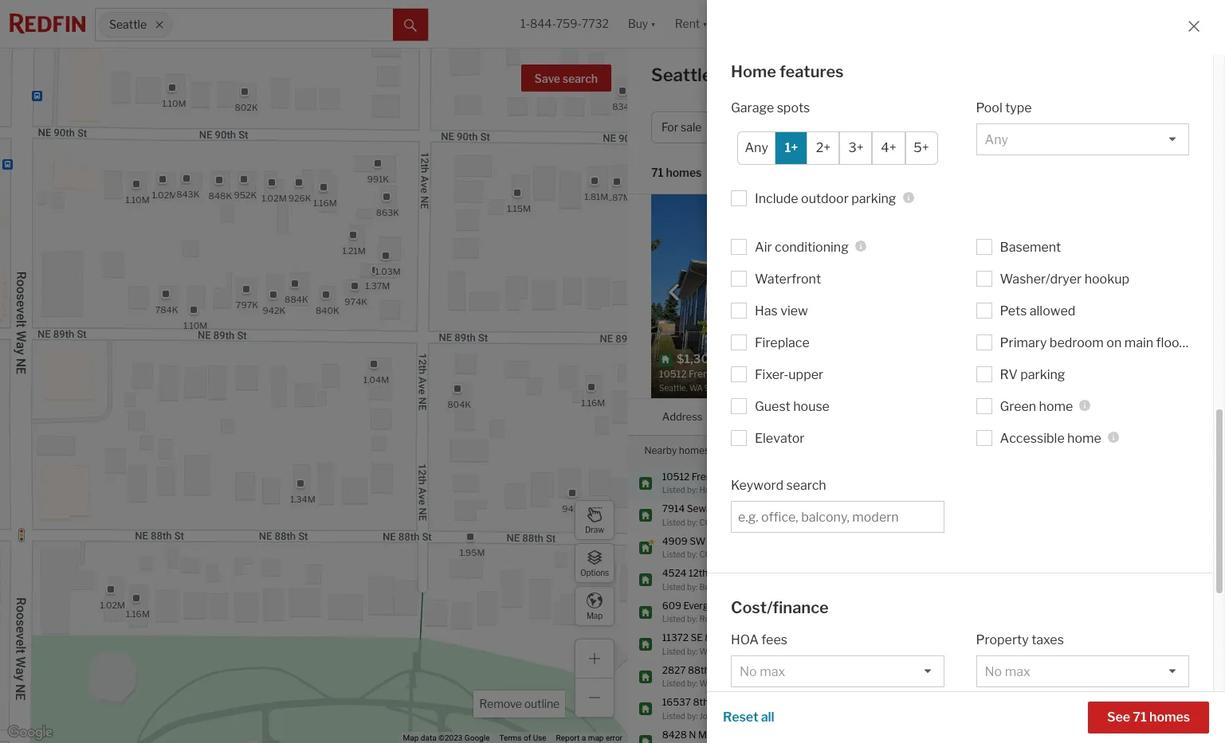 Task type: locate. For each thing, give the bounding box(es) containing it.
st right "82nd" on the bottom of page
[[730, 632, 740, 644]]

0 horizontal spatial n
[[689, 729, 696, 741]]

1 vertical spatial st
[[730, 632, 740, 644]]

1 horizontal spatial 6
[[1175, 121, 1183, 134]]

by: inside 11372 se 82nd st listed by: windermere real estate/east
[[687, 647, 698, 656]]

parking up green home
[[1020, 367, 1065, 382]]

accepted financing
[[976, 705, 1092, 720]]

windermere inside 2827 88th ave ne listed by: windermere real estate/east
[[699, 679, 746, 689]]

windermere up "16537 8th ave ne unit a" link
[[699, 679, 746, 689]]

days
[[1023, 281, 1044, 293], [1141, 574, 1161, 586], [1141, 703, 1162, 715]]

with
[[1012, 221, 1031, 233]]

fees
[[762, 633, 787, 648]]

1 horizontal spatial s
[[765, 503, 771, 515]]

price/sq.
[[731, 705, 785, 720]]

0 horizontal spatial park
[[723, 503, 744, 515]]

days for 180 days
[[1023, 281, 1044, 293]]

sale
[[681, 121, 702, 134]]

favorite button image
[[895, 198, 922, 226]]

942k 884k
[[262, 294, 308, 316]]

5+
[[914, 140, 929, 155]]

by: for se
[[687, 647, 698, 656]]

2827 88th ave ne link
[[662, 664, 745, 678]]

1 vertical spatial days
[[1141, 574, 1161, 586]]

3 by: from the top
[[687, 550, 698, 560]]

by: for fremont
[[687, 485, 698, 495]]

st inside '4909 sw othello st listed by: compass'
[[742, 535, 752, 547]]

location button
[[760, 399, 802, 435]]

2 estate/east from the top
[[766, 679, 810, 689]]

4524
[[662, 568, 687, 579]]

listed down 609
[[662, 615, 685, 624]]

ave inside 4524 12th ave s listed by: better properties sterling
[[710, 568, 727, 579]]

lot size
[[1083, 281, 1119, 293]]

listed inside '4909 sw othello st listed by: compass'
[[662, 550, 685, 560]]

windermere inside 11372 se 82nd st listed by: windermere real estate/east
[[699, 647, 746, 656]]

1 horizontal spatial 1.16m
[[313, 197, 337, 208]]

by: down se
[[687, 647, 698, 656]]

0 vertical spatial map
[[587, 611, 603, 621]]

by: left the "john"
[[687, 711, 698, 721]]

1 horizontal spatial 71
[[1133, 710, 1147, 725]]

map down options
[[587, 611, 603, 621]]

1 horizontal spatial 942k
[[562, 504, 585, 515]]

seattle
[[109, 18, 147, 31]]

map for map data ©2023 google
[[403, 734, 419, 743]]

map inside map button
[[587, 611, 603, 621]]

remove studio+ / 2.5+ ba image
[[1061, 123, 1071, 132]]

by: up the sw
[[687, 518, 698, 527]]

studio+ / 2.5+ ba
[[965, 121, 1054, 134]]

1 vertical spatial 1.10m
[[125, 195, 149, 206]]

by: inside 10512 fremont ave n listed by: horizon real estate
[[687, 485, 698, 495]]

6 left 4
[[926, 574, 932, 586]]

very
[[1141, 208, 1161, 220]]

better
[[699, 582, 723, 592]]

real for newcastle
[[748, 647, 764, 656]]

favorite button checkbox
[[895, 198, 922, 226]]

1 vertical spatial favorite this home image
[[1188, 730, 1208, 744]]

1.02m
[[152, 190, 177, 201], [261, 193, 286, 204], [100, 600, 125, 611]]

0 vertical spatial search
[[563, 72, 598, 85]]

homes inside see 71 homes button
[[1149, 710, 1190, 725]]

list box for pool type
[[976, 123, 1189, 155]]

other
[[928, 121, 959, 134]]

4 by: from the top
[[687, 582, 698, 592]]

listed down 11372
[[662, 647, 685, 656]]

797k
[[235, 300, 258, 311]]

0 horizontal spatial 1.16m
[[126, 609, 149, 620]]

search right save
[[563, 72, 598, 85]]

1.21m
[[342, 245, 365, 256]]

s up 'properties'
[[729, 568, 735, 579]]

by: for evergreen
[[687, 615, 698, 624]]

ne for shoreline
[[730, 697, 743, 709]]

days right 187 in the right bottom of the page
[[1141, 574, 1161, 586]]

search inside button
[[563, 72, 598, 85]]

shoreline
[[760, 703, 802, 715]]

remove house, townhouse, other image
[[927, 123, 936, 132]]

1 horizontal spatial search
[[786, 478, 826, 493]]

7914
[[662, 503, 685, 515]]

•
[[1169, 121, 1173, 134]]

by: down the sw
[[687, 550, 698, 560]]

5 listed from the top
[[662, 615, 685, 624]]

house, townhouse, other
[[823, 121, 959, 134]]

180
[[1003, 281, 1021, 293]]

days for 187 days
[[1141, 574, 1161, 586]]

8,680
[[1130, 281, 1158, 293]]

2 listed from the top
[[662, 518, 685, 527]]

8 by: from the top
[[687, 711, 698, 721]]

favorite this home image right '187 days'
[[1188, 569, 1208, 588]]

7 listed from the top
[[662, 679, 685, 689]]

favorite this home image
[[1188, 569, 1208, 588], [1188, 730, 1208, 744]]

0 horizontal spatial 1.02m
[[100, 600, 125, 611]]

71 right see
[[1133, 710, 1147, 725]]

2 horizontal spatial 1.02m
[[261, 193, 286, 204]]

map left data
[[403, 734, 419, 743]]

942k down 884k
[[262, 305, 285, 316]]

5 by: from the top
[[687, 615, 698, 624]]

1 compass from the top
[[699, 518, 739, 527]]

search up seward park
[[786, 478, 826, 493]]

real for broadview
[[730, 485, 746, 495]]

ave right 88th
[[712, 664, 729, 676]]

hunts point
[[760, 671, 812, 683]]

keyword search
[[731, 478, 826, 493]]

by: down 12th
[[687, 582, 698, 592]]

features
[[780, 62, 844, 81]]

terms
[[499, 734, 522, 743]]

listed inside 4524 12th ave s listed by: better properties sterling
[[662, 582, 685, 592]]

by: up se
[[687, 615, 698, 624]]

listed inside 7914 seward park ave s listed by: compass listing agent: bob bennion
[[662, 518, 685, 527]]

windermere for 82nd
[[699, 647, 746, 656]]

0 vertical spatial parking
[[851, 191, 896, 206]]

16537 8th ave ne unit a listed by: john l. scott everett
[[662, 697, 776, 721]]

evergreen
[[683, 600, 729, 612]]

listed down the 16537
[[662, 711, 685, 721]]

by: down 88th
[[687, 679, 698, 689]]

0 horizontal spatial search
[[563, 72, 598, 85]]

homes left that
[[679, 444, 709, 456]]

1.02m inside 843k 1.02m
[[261, 193, 286, 204]]

2 vertical spatial 1.16m
[[126, 609, 149, 620]]

1 vertical spatial parking
[[1020, 367, 1065, 382]]

1 vertical spatial point
[[788, 671, 812, 683]]

compass down othello
[[699, 550, 739, 560]]

6 inside all filters • 6 button
[[1175, 121, 1183, 134]]

by: inside '4909 sw othello st listed by: compass'
[[687, 550, 698, 560]]

8 listed from the top
[[662, 711, 685, 721]]

listed down 7914
[[662, 518, 685, 527]]

for sale button
[[651, 112, 732, 143]]

1 vertical spatial windermere
[[699, 679, 746, 689]]

1 vertical spatial n
[[689, 729, 696, 741]]

1 horizontal spatial n
[[751, 471, 758, 483]]

0 vertical spatial ne
[[731, 664, 744, 676]]

homes for nearby
[[679, 444, 709, 456]]

list box for price/sq. ft.
[[731, 728, 825, 744]]

0 vertical spatial 71
[[651, 166, 664, 180]]

1 windermere from the top
[[699, 647, 746, 656]]

rd
[[757, 600, 769, 612]]

st inside 11372 se 82nd st listed by: windermere real estate/east
[[730, 632, 740, 644]]

listed inside 10512 fremont ave n listed by: horizon real estate
[[662, 485, 685, 495]]

0 vertical spatial 942k
[[262, 305, 285, 316]]

1 vertical spatial home
[[1067, 431, 1101, 446]]

ave inside 2827 88th ave ne listed by: windermere real estate/east
[[712, 664, 729, 676]]

1 horizontal spatial point
[[788, 671, 812, 683]]

1 vertical spatial 71
[[1133, 710, 1147, 725]]

2 favorite this home image from the top
[[1188, 730, 1208, 744]]

on
[[939, 281, 952, 293]]

8428
[[662, 729, 687, 741]]

3 listed from the top
[[662, 550, 685, 560]]

parking right outdoor
[[851, 191, 896, 206]]

1 vertical spatial map
[[403, 734, 419, 743]]

favorite this home image
[[1188, 698, 1208, 717]]

price
[[749, 121, 776, 134]]

list box for hoa fees
[[731, 656, 944, 688]]

home up accessible home
[[1039, 399, 1073, 414]]

0 vertical spatial windermere
[[699, 647, 746, 656]]

71 inside button
[[1133, 710, 1147, 725]]

2 horizontal spatial 1.16m
[[581, 397, 605, 409]]

2 by: from the top
[[687, 518, 698, 527]]

1 listed from the top
[[662, 485, 685, 495]]

compass down 7914 seward park ave s link
[[699, 518, 739, 527]]

0 horizontal spatial parking
[[851, 191, 896, 206]]

of
[[524, 734, 531, 743]]

0 horizontal spatial 942k
[[262, 305, 285, 316]]

942k inside 942k 884k
[[262, 305, 285, 316]]

0 vertical spatial n
[[751, 471, 758, 483]]

942k up options 'button'
[[562, 504, 585, 515]]

0 vertical spatial homes
[[666, 166, 702, 180]]

1 vertical spatial search
[[786, 478, 826, 493]]

listed down the 2827
[[662, 679, 685, 689]]

days right 193 on the right bottom of the page
[[1141, 703, 1162, 715]]

1 vertical spatial 6
[[926, 574, 932, 586]]

ave up l.
[[711, 697, 728, 709]]

3+ radio
[[840, 131, 872, 165]]

942k for 942k
[[562, 504, 585, 515]]

photo of 10512 fremont ave n, seattle, wa 98133 image
[[651, 194, 926, 399]]

save search
[[535, 72, 598, 85]]

point down 'properties'
[[731, 600, 754, 612]]

fixer-
[[755, 367, 789, 382]]

952k
[[234, 190, 256, 201]]

609 evergreen point rd link
[[662, 600, 769, 613]]

all filters • 6 button
[[1089, 112, 1193, 143]]

fixer-upper
[[755, 367, 824, 382]]

option group
[[737, 131, 938, 165]]

1 estate/east from the top
[[766, 647, 810, 656]]

windermere down "82nd" on the bottom of page
[[699, 647, 746, 656]]

accessible
[[1000, 431, 1065, 446]]

estate/east for newcastle
[[766, 647, 810, 656]]

ne up scott
[[730, 697, 743, 709]]

193 days
[[1122, 703, 1162, 715]]

estate/east
[[766, 647, 810, 656], [766, 679, 810, 689]]

ave inside 10512 fremont ave n listed by: horizon real estate
[[732, 471, 749, 483]]

st for 4909 sw othello st
[[742, 535, 752, 547]]

1 vertical spatial 1.16m
[[581, 397, 605, 409]]

0 vertical spatial home
[[1039, 399, 1073, 414]]

listed for 11372
[[662, 647, 685, 656]]

0 horizontal spatial s
[[729, 568, 735, 579]]

save search button
[[521, 65, 611, 92]]

1 vertical spatial homes
[[679, 444, 709, 456]]

map button
[[575, 587, 615, 627]]

home down $/sq.ft.
[[1067, 431, 1101, 446]]

days up none
[[1023, 281, 1044, 293]]

ave up "better"
[[710, 568, 727, 579]]

list box
[[976, 123, 1189, 155], [731, 656, 944, 688], [976, 656, 1189, 688], [731, 728, 825, 744], [850, 728, 944, 744], [976, 728, 1189, 744]]

1 horizontal spatial 1.02m
[[152, 190, 177, 201]]

ave
[[732, 471, 749, 483], [746, 503, 763, 515], [710, 568, 727, 579], [712, 664, 729, 676], [711, 697, 728, 709]]

1 horizontal spatial park
[[796, 509, 816, 521]]

hoa
[[731, 633, 759, 648]]

4,290
[[1007, 671, 1034, 683]]

7914 seward park ave s link
[[662, 503, 771, 516]]

reset all button
[[723, 702, 774, 734]]

medina
[[760, 606, 793, 618]]

s inside 4524 12th ave s listed by: better properties sterling
[[729, 568, 735, 579]]

nearby homes that match your criteria
[[644, 444, 816, 456]]

6 by: from the top
[[687, 647, 698, 656]]

1 vertical spatial estate/east
[[766, 679, 810, 689]]

by: for 12th
[[687, 582, 698, 592]]

8428 n mercer way
[[662, 729, 752, 741]]

ne inside 2827 88th ave ne listed by: windermere real estate/east
[[731, 664, 744, 676]]

real inside 10512 fremont ave n listed by: horizon real estate
[[730, 485, 746, 495]]

estate/east inside 11372 se 82nd st listed by: windermere real estate/east
[[766, 647, 810, 656]]

0 horizontal spatial st
[[730, 632, 740, 644]]

0 horizontal spatial map
[[403, 734, 419, 743]]

0 vertical spatial 6
[[1175, 121, 1183, 134]]

0 vertical spatial s
[[765, 503, 771, 515]]

1.37m
[[365, 280, 390, 292]]

homes down for sale
[[666, 166, 702, 180]]

1 vertical spatial 942k
[[562, 504, 585, 515]]

by: inside the 16537 8th ave ne unit a listed by: john l. scott everett
[[687, 711, 698, 721]]

by: inside 4524 12th ave s listed by: better properties sterling
[[687, 582, 698, 592]]

use
[[533, 734, 546, 743]]

2 vertical spatial homes
[[1149, 710, 1190, 725]]

sq.ft.
[[1007, 410, 1034, 423]]

hookup
[[1085, 271, 1129, 287]]

2 vertical spatial 1.10m
[[183, 321, 207, 332]]

point right hunts
[[788, 671, 812, 683]]

by:
[[687, 485, 698, 495], [687, 518, 698, 527], [687, 550, 698, 560], [687, 582, 698, 592], [687, 615, 698, 624], [687, 647, 698, 656], [687, 679, 698, 689], [687, 711, 698, 721]]

0 horizontal spatial 71
[[651, 166, 664, 180]]

homes right 193 on the right bottom of the page
[[1149, 710, 1190, 725]]

187
[[1122, 574, 1138, 586]]

price/sq. ft.
[[731, 705, 800, 720]]

s inside 7914 seward park ave s listed by: compass listing agent: bob bennion
[[765, 503, 771, 515]]

n up estate
[[751, 471, 758, 483]]

real inside 11372 se 82nd st listed by: windermere real estate/east
[[748, 647, 764, 656]]

ave for 8th
[[711, 697, 728, 709]]

listed
[[662, 485, 685, 495], [662, 518, 685, 527], [662, 550, 685, 560], [662, 582, 685, 592], [662, 615, 685, 624], [662, 647, 685, 656], [662, 679, 685, 689], [662, 711, 685, 721]]

park right agent:
[[796, 509, 816, 521]]

1 vertical spatial ne
[[730, 697, 743, 709]]

0 vertical spatial point
[[731, 600, 754, 612]]

by: inside the 609 evergreen point rd listed by: realogics sotheby's int'l rlty
[[687, 615, 698, 624]]

5
[[926, 671, 932, 683]]

ne down 11372 se 82nd st listed by: windermere real estate/east
[[731, 664, 744, 676]]

estate/east up 'hunts point'
[[766, 647, 810, 656]]

2 windermere from the top
[[699, 679, 746, 689]]

st down listing
[[742, 535, 752, 547]]

4909
[[662, 535, 688, 547]]

0 vertical spatial st
[[742, 535, 752, 547]]

2 vertical spatial days
[[1141, 703, 1162, 715]]

listed inside 11372 se 82nd st listed by: windermere real estate/east
[[662, 647, 685, 656]]

0 vertical spatial compass
[[699, 518, 739, 527]]

71 down for
[[651, 166, 664, 180]]

by: inside 2827 88th ave ne listed by: windermere real estate/east
[[687, 679, 698, 689]]

criteria
[[784, 444, 816, 456]]

0 vertical spatial favorite this home image
[[1188, 569, 1208, 588]]

1 horizontal spatial st
[[742, 535, 752, 547]]

seward park
[[760, 509, 816, 521]]

park up listing
[[723, 503, 744, 515]]

google image
[[4, 723, 57, 744]]

1.81m
[[584, 191, 608, 202]]

listed inside the 609 evergreen point rd listed by: realogics sotheby's int'l rlty
[[662, 615, 685, 624]]

n right 8428
[[689, 729, 696, 741]]

1 vertical spatial s
[[729, 568, 735, 579]]

1 horizontal spatial parking
[[1020, 367, 1065, 382]]

0 horizontal spatial point
[[731, 600, 754, 612]]

s up agent:
[[765, 503, 771, 515]]

4 listed from the top
[[662, 582, 685, 592]]

2 compass from the top
[[699, 550, 739, 560]]

listed down 4909
[[662, 550, 685, 560]]

2 vertical spatial real
[[748, 679, 764, 689]]

remove seattle image
[[154, 20, 164, 29]]

2827 88th ave ne listed by: windermere real estate/east
[[662, 664, 810, 689]]

point inside the 609 evergreen point rd listed by: realogics sotheby's int'l rlty
[[731, 600, 754, 612]]

outdoor
[[801, 191, 849, 206]]

home for green home
[[1039, 399, 1073, 414]]

n
[[751, 471, 758, 483], [689, 729, 696, 741]]

listed for 4524
[[662, 582, 685, 592]]

john
[[699, 711, 717, 721]]

6 listed from the top
[[662, 647, 685, 656]]

estate/east for hunts point
[[766, 679, 810, 689]]

1 horizontal spatial seward
[[760, 509, 793, 521]]

homes for 71
[[666, 166, 702, 180]]

listed down 10512 on the right
[[662, 485, 685, 495]]

848k
[[208, 190, 232, 201]]

listed down 4524
[[662, 582, 685, 592]]

more
[[980, 234, 1003, 246]]

favorite this home image down favorite this home image
[[1188, 730, 1208, 744]]

ne inside the 16537 8th ave ne unit a listed by: john l. scott everett
[[730, 697, 743, 709]]

1 horizontal spatial map
[[587, 611, 603, 621]]

None search field
[[173, 9, 393, 41]]

848k 863k
[[208, 190, 399, 218]]

days for 193 days
[[1141, 703, 1162, 715]]

1 vertical spatial compass
[[699, 550, 739, 560]]

1 by: from the top
[[687, 485, 698, 495]]

estate/east up shoreline
[[766, 679, 810, 689]]

listed inside 2827 88th ave ne listed by: windermere real estate/east
[[662, 679, 685, 689]]

estate/east inside 2827 88th ave ne listed by: windermere real estate/east
[[766, 679, 810, 689]]

park inside 7914 seward park ave s listed by: compass listing agent: bob bennion
[[723, 503, 744, 515]]

ave up estate
[[732, 471, 749, 483]]

garage
[[731, 100, 774, 115]]

by: for sw
[[687, 550, 698, 560]]

real inside 2827 88th ave ne listed by: windermere real estate/east
[[748, 679, 764, 689]]

1 vertical spatial real
[[748, 647, 764, 656]]

ne for hunts point
[[731, 664, 744, 676]]

ave up listing
[[746, 503, 763, 515]]

7 by: from the top
[[687, 679, 698, 689]]

0 vertical spatial real
[[730, 485, 746, 495]]

ave inside the 16537 8th ave ne unit a listed by: john l. scott everett
[[711, 697, 728, 709]]

6 right •
[[1175, 121, 1183, 134]]

0 horizontal spatial seward
[[687, 503, 721, 515]]

reset all
[[723, 710, 774, 725]]

0 vertical spatial days
[[1023, 281, 1044, 293]]

windermere for ave
[[699, 679, 746, 689]]

search for keyword search
[[786, 478, 826, 493]]

by: down 10512 on the right
[[687, 485, 698, 495]]

12th
[[689, 568, 708, 579]]

guest house
[[755, 399, 830, 414]]

0 vertical spatial estate/east
[[766, 647, 810, 656]]

previous button image
[[666, 284, 682, 300]]

listed for 10512
[[662, 485, 685, 495]]



Task type: describe. For each thing, give the bounding box(es) containing it.
n inside 10512 fremont ave n listed by: horizon real estate
[[751, 471, 758, 483]]

listed for 4909
[[662, 550, 685, 560]]

Any radio
[[737, 131, 776, 165]]

report a map error link
[[556, 734, 623, 743]]

price button
[[738, 112, 806, 143]]

2+
[[816, 140, 831, 155]]

all
[[761, 710, 774, 725]]

list box for property taxes
[[976, 656, 1189, 688]]

ave for fremont
[[732, 471, 749, 483]]

hoa fees
[[731, 633, 787, 648]]

ave for 12th
[[710, 568, 727, 579]]

floor
[[1156, 335, 1184, 350]]

home for accessible home
[[1067, 431, 1101, 446]]

house,
[[823, 121, 860, 134]]

10512 fremont ave n listed by: horizon real estate
[[662, 471, 772, 495]]

e.g. office, balcony, modern text field
[[738, 510, 937, 525]]

x-out this home image
[[969, 371, 988, 390]]

71 homes
[[651, 166, 702, 180]]

st for 11372 se 82nd st
[[730, 632, 740, 644]]

everett
[[749, 711, 776, 721]]

8428 n mercer way link
[[662, 729, 752, 742]]

map data ©2023 google
[[403, 734, 490, 743]]

$1,375,000
[[833, 574, 885, 586]]

data
[[421, 734, 437, 743]]

any
[[745, 140, 768, 155]]

listing
[[739, 518, 764, 527]]

nearby
[[644, 444, 677, 456]]

bennion
[[809, 518, 840, 527]]

187 days
[[1122, 574, 1161, 586]]

house
[[793, 399, 830, 414]]

1.21m 1.37m
[[342, 245, 390, 292]]

unique
[[939, 221, 969, 233]]

submit search image
[[404, 19, 417, 32]]

1+ radio
[[775, 131, 808, 165]]

ave for 88th
[[712, 664, 729, 676]]

error
[[606, 734, 623, 743]]

option group containing any
[[737, 131, 938, 165]]

5,042
[[1007, 638, 1034, 650]]

listed for 609
[[662, 615, 685, 624]]

1.15m
[[507, 203, 530, 214]]

2+ radio
[[807, 131, 840, 165]]

broadview
[[760, 477, 807, 489]]

4
[[967, 574, 973, 586]]

address button
[[662, 399, 703, 435]]

cost/finance
[[731, 598, 829, 617]]

by: for 88th
[[687, 679, 698, 689]]

4909 sw othello st listed by: compass
[[662, 535, 752, 560]]

scott
[[727, 711, 747, 721]]

all filters • 6
[[1119, 121, 1183, 134]]

by: inside 7914 seward park ave s listed by: compass listing agent: bob bennion
[[687, 518, 698, 527]]

air conditioning
[[755, 240, 849, 255]]

property
[[971, 221, 1010, 233]]

washer/dryer
[[1000, 271, 1082, 287]]

©2023
[[438, 734, 463, 743]]

listed for 2827
[[662, 679, 685, 689]]

pets
[[1000, 303, 1027, 318]]

for
[[817, 65, 841, 85]]

fireplace
[[755, 335, 810, 350]]

include
[[755, 191, 798, 206]]

washer/dryer hookup
[[1000, 271, 1129, 287]]

beacon
[[760, 574, 794, 586]]

$2,795,000
[[833, 509, 886, 521]]

843k
[[176, 189, 199, 200]]

newcastle
[[760, 638, 807, 650]]

compass inside '4909 sw othello st listed by: compass'
[[699, 550, 739, 560]]

rlty
[[792, 615, 806, 624]]

real for hunts point
[[748, 679, 764, 689]]

ba
[[1041, 121, 1054, 134]]

google
[[465, 734, 490, 743]]

report
[[556, 734, 580, 743]]

type
[[1005, 100, 1032, 115]]

844-
[[530, 17, 556, 31]]

pool
[[976, 100, 1003, 115]]

0 horizontal spatial 6
[[926, 574, 932, 586]]

8,680 sq. ft.
[[1130, 281, 1188, 293]]

seward inside 7914 seward park ave s listed by: compass listing agent: bob bennion
[[687, 503, 721, 515]]

search for save search
[[563, 72, 598, 85]]

map for map
[[587, 611, 603, 621]]

list box for accepted financing
[[976, 728, 1189, 744]]

1.03m
[[375, 267, 400, 278]]

see
[[1107, 710, 1130, 725]]

5+ radio
[[905, 131, 938, 165]]

builders
[[1040, 208, 1075, 220]]

l.
[[719, 711, 725, 721]]

seattle,
[[651, 65, 716, 85]]

0 vertical spatial 1.10m
[[162, 98, 186, 109]]

estate
[[748, 485, 772, 495]]

location
[[760, 410, 802, 423]]

863k
[[376, 207, 399, 218]]

ft.
[[1177, 281, 1188, 293]]

pool type
[[976, 100, 1032, 115]]

&a...
[[961, 234, 980, 246]]

mercer
[[698, 729, 730, 741]]

ave inside 7914 seward park ave s listed by: compass listing agent: bob bennion
[[746, 503, 763, 515]]

sq.
[[1160, 281, 1175, 293]]

4+ radio
[[872, 131, 905, 165]]

options
[[580, 568, 609, 578]]

wa
[[720, 65, 750, 85]]

map region
[[0, 0, 829, 744]]

garage spots
[[731, 100, 810, 115]]

sterling
[[766, 582, 795, 592]]

air
[[755, 240, 772, 255]]

baths
[[967, 410, 995, 423]]

rv
[[1000, 367, 1018, 382]]

942k for 942k 884k
[[262, 305, 285, 316]]

$/sq.ft. button
[[1072, 399, 1109, 435]]

884k
[[284, 294, 308, 305]]

listed inside the 16537 8th ave ne unit a listed by: john l. scott everett
[[662, 711, 685, 721]]

11372 se 82nd st link
[[662, 632, 745, 645]]

on
[[1107, 335, 1122, 350]]

compass inside 7914 seward park ave s listed by: compass listing agent: bob bennion
[[699, 518, 739, 527]]

3+
[[848, 140, 864, 155]]

&
[[1077, 208, 1085, 220]]

primary bedroom on main floor
[[1000, 335, 1184, 350]]

0 vertical spatial 1.16m
[[313, 197, 337, 208]]

1 favorite this home image from the top
[[1188, 569, 1208, 588]]

upside
[[1058, 221, 1087, 233]]



Task type: vqa. For each thing, say whether or not it's contained in the screenshot.
Last Name. Required field. element
no



